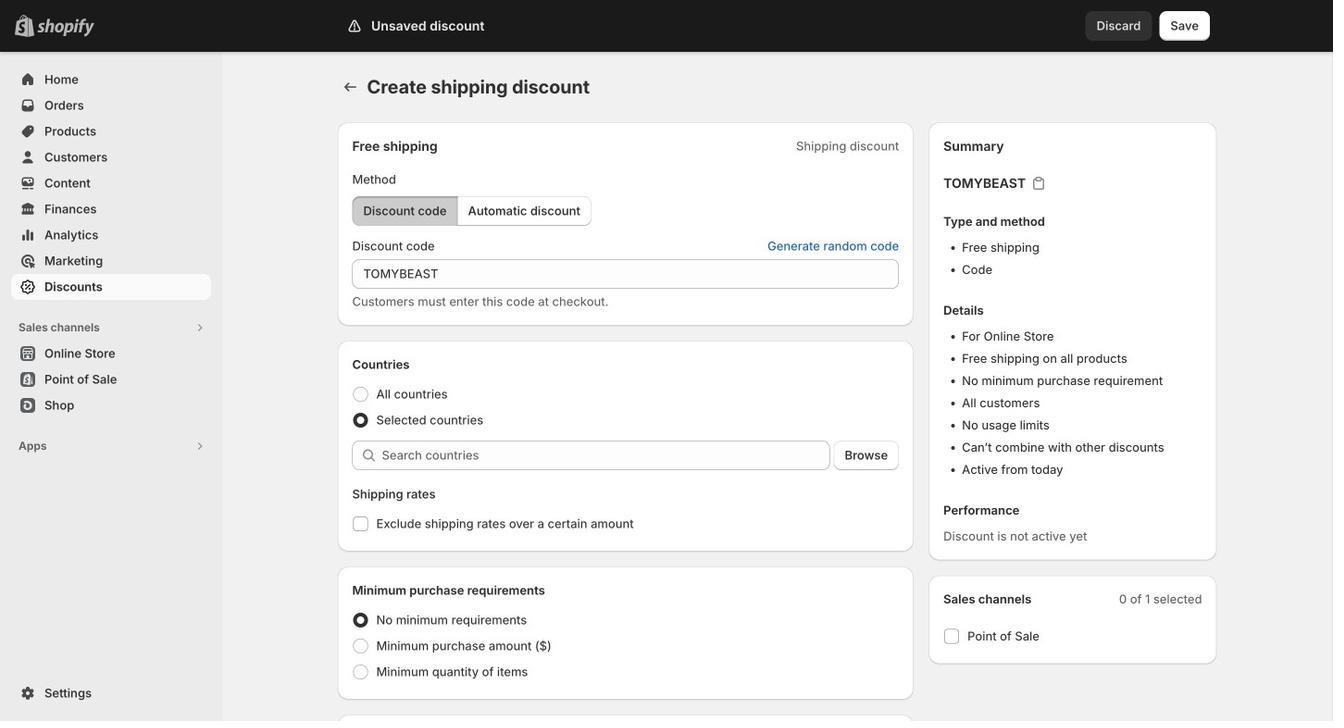 Task type: vqa. For each thing, say whether or not it's contained in the screenshot.
Shopify IMAGE
yes



Task type: describe. For each thing, give the bounding box(es) containing it.
shopify image
[[37, 18, 94, 37]]



Task type: locate. For each thing, give the bounding box(es) containing it.
Search countries text field
[[382, 441, 830, 470]]

None text field
[[352, 259, 899, 289]]



